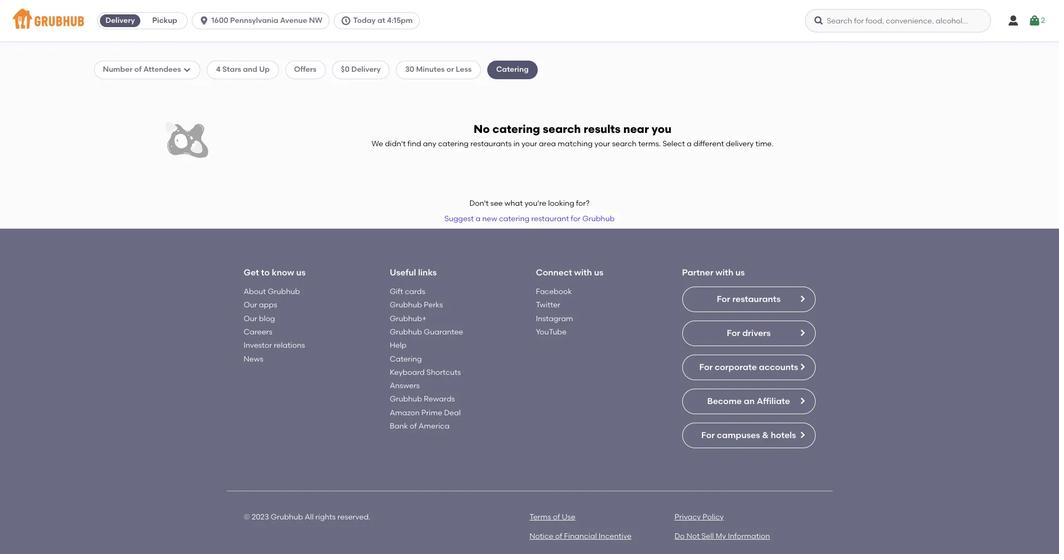 Task type: describe. For each thing, give the bounding box(es) containing it.
twitter
[[536, 301, 561, 310]]

any
[[423, 139, 437, 148]]

1 horizontal spatial search
[[612, 139, 637, 148]]

for drivers link
[[683, 321, 816, 346]]

with for connect
[[575, 267, 593, 277]]

grubhub perks link
[[390, 301, 443, 310]]

don't see what you're looking for?
[[470, 199, 590, 208]]

us for connect with us
[[595, 267, 604, 277]]

2 button
[[1029, 11, 1046, 30]]

instagram link
[[536, 314, 574, 323]]

pickup button
[[143, 12, 187, 29]]

bank
[[390, 422, 408, 431]]

right image for for campuses & hotels
[[799, 431, 807, 439]]

useful
[[390, 267, 416, 277]]

for for for campuses & hotels
[[702, 430, 715, 440]]

select
[[663, 139, 686, 148]]

careers
[[244, 328, 273, 337]]

grubhub inside the suggest a new catering restaurant for grubhub button
[[583, 214, 615, 223]]

terms of use link
[[530, 513, 576, 522]]

suggest a new catering restaurant for grubhub
[[445, 214, 615, 223]]

in
[[514, 139, 520, 148]]

become an affiliate link
[[683, 389, 816, 414]]

different
[[694, 139, 725, 148]]

amazon prime deal link
[[390, 408, 461, 417]]

for corporate accounts link
[[683, 355, 816, 380]]

for?
[[577, 199, 590, 208]]

didn't
[[385, 139, 406, 148]]

4:15pm
[[387, 16, 413, 25]]

a inside no catering search results near you we didn't find any catering restaurants in your area matching your search terms. select a different delivery time.
[[687, 139, 692, 148]]

1 us from the left
[[296, 267, 306, 277]]

do
[[675, 532, 685, 541]]

today
[[354, 16, 376, 25]]

attendees
[[143, 65, 181, 74]]

$0 delivery
[[341, 65, 381, 74]]

or
[[447, 65, 454, 74]]

all
[[305, 513, 314, 522]]

0 vertical spatial catering
[[493, 122, 541, 135]]

for for for restaurants
[[717, 294, 731, 304]]

investor relations link
[[244, 341, 305, 350]]

do not sell my information
[[675, 532, 771, 541]]

grubhub guarantee link
[[390, 328, 464, 337]]

less
[[456, 65, 472, 74]]

&
[[763, 430, 769, 440]]

results
[[584, 122, 621, 135]]

for drivers
[[727, 328, 771, 338]]

for campuses & hotels link
[[683, 423, 816, 448]]

1 our from the top
[[244, 301, 257, 310]]

grubhub left all
[[271, 513, 303, 522]]

get to know us
[[244, 267, 306, 277]]

svg image inside no catering search results near you 'main content'
[[183, 66, 192, 74]]

of for terms
[[553, 513, 560, 522]]

about grubhub link
[[244, 287, 300, 296]]

grubhub down "grubhub+" link
[[390, 328, 422, 337]]

affiliate
[[757, 396, 791, 406]]

of for notice
[[556, 532, 563, 541]]

delivery inside button
[[106, 16, 135, 25]]

what
[[505, 199, 523, 208]]

notice
[[530, 532, 554, 541]]

careers link
[[244, 328, 273, 337]]

2 svg image from the left
[[814, 15, 825, 26]]

for for for drivers
[[727, 328, 741, 338]]

bank of america link
[[390, 422, 450, 431]]

privacy
[[675, 513, 701, 522]]

don't
[[470, 199, 489, 208]]

partner
[[683, 267, 714, 277]]

use
[[562, 513, 576, 522]]

no catering search results near you we didn't find any catering restaurants in your area matching your search terms. select a different delivery time.
[[372, 122, 774, 148]]

youtube
[[536, 328, 567, 337]]

svg image inside the 1600 pennsylvania avenue nw 'button'
[[199, 15, 210, 26]]

near
[[624, 122, 649, 135]]

keyboard
[[390, 368, 425, 377]]

2 your from the left
[[595, 139, 611, 148]]

financial
[[565, 532, 597, 541]]

connect with us
[[536, 267, 604, 277]]

stars
[[223, 65, 241, 74]]

investor
[[244, 341, 272, 350]]

perks
[[424, 301, 443, 310]]

facebook twitter instagram youtube
[[536, 287, 574, 337]]

matching
[[558, 139, 593, 148]]

area
[[539, 139, 556, 148]]

facebook link
[[536, 287, 572, 296]]

$0
[[341, 65, 350, 74]]

© 2023 grubhub all rights reserved.
[[244, 513, 371, 522]]

terms of use
[[530, 513, 576, 522]]

for restaurants link
[[683, 287, 816, 312]]

youtube link
[[536, 328, 567, 337]]

suggest
[[445, 214, 474, 223]]

privacy policy link
[[675, 513, 724, 522]]

right image
[[799, 295, 807, 303]]

1 vertical spatial restaurants
[[733, 294, 781, 304]]

minutes
[[416, 65, 445, 74]]

pennsylvania
[[230, 16, 279, 25]]

4
[[216, 65, 221, 74]]

for campuses & hotels
[[702, 430, 797, 440]]

not
[[687, 532, 700, 541]]

30 minutes or less
[[405, 65, 472, 74]]



Task type: vqa. For each thing, say whether or not it's contained in the screenshot.
'For campuses & hotels'
yes



Task type: locate. For each thing, give the bounding box(es) containing it.
my
[[716, 532, 727, 541]]

2 with from the left
[[716, 267, 734, 277]]

1 your from the left
[[522, 139, 538, 148]]

twitter link
[[536, 301, 561, 310]]

help
[[390, 341, 407, 350]]

amazon
[[390, 408, 420, 417]]

no catering search results near you main content
[[0, 41, 1060, 554]]

0 horizontal spatial your
[[522, 139, 538, 148]]

©
[[244, 513, 250, 522]]

your right in at top left
[[522, 139, 538, 148]]

3 us from the left
[[736, 267, 745, 277]]

of left use
[[553, 513, 560, 522]]

Search for food, convenience, alcohol... search field
[[806, 9, 992, 32]]

corporate
[[715, 362, 758, 372]]

america
[[419, 422, 450, 431]]

0 horizontal spatial restaurants
[[471, 139, 512, 148]]

0 horizontal spatial us
[[296, 267, 306, 277]]

for corporate accounts
[[700, 362, 799, 372]]

of for number
[[134, 65, 142, 74]]

do not sell my information link
[[675, 532, 771, 541]]

pickup
[[152, 16, 177, 25]]

blog
[[259, 314, 275, 323]]

looking
[[549, 199, 575, 208]]

1 horizontal spatial svg image
[[814, 15, 825, 26]]

of right bank
[[410, 422, 417, 431]]

1 with from the left
[[575, 267, 593, 277]]

us up for restaurants
[[736, 267, 745, 277]]

us right know
[[296, 267, 306, 277]]

for restaurants
[[717, 294, 781, 304]]

for left drivers
[[727, 328, 741, 338]]

0 vertical spatial our
[[244, 301, 257, 310]]

deal
[[444, 408, 461, 417]]

instagram
[[536, 314, 574, 323]]

our down about
[[244, 301, 257, 310]]

grubhub down know
[[268, 287, 300, 296]]

0 vertical spatial delivery
[[106, 16, 135, 25]]

our apps link
[[244, 301, 277, 310]]

offers
[[294, 65, 317, 74]]

main navigation navigation
[[0, 0, 1060, 41]]

0 vertical spatial search
[[543, 122, 581, 135]]

1 horizontal spatial with
[[716, 267, 734, 277]]

today at 4:15pm button
[[334, 12, 424, 29]]

3 right image from the top
[[799, 397, 807, 405]]

today at 4:15pm
[[354, 16, 413, 25]]

a inside button
[[476, 214, 481, 223]]

campuses
[[717, 430, 761, 440]]

grubhub+ link
[[390, 314, 427, 323]]

sell
[[702, 532, 714, 541]]

for left corporate
[[700, 362, 713, 372]]

2 our from the top
[[244, 314, 257, 323]]

0 vertical spatial restaurants
[[471, 139, 512, 148]]

and
[[243, 65, 258, 74]]

with right partner
[[716, 267, 734, 277]]

delivery right the $0
[[352, 65, 381, 74]]

accounts
[[760, 362, 799, 372]]

relations
[[274, 341, 305, 350]]

guarantee
[[424, 328, 464, 337]]

your down results
[[595, 139, 611, 148]]

notice of financial incentive link
[[530, 532, 632, 541]]

svg image inside "2" button
[[1029, 14, 1042, 27]]

for down partner with us
[[717, 294, 731, 304]]

catering right any
[[438, 139, 469, 148]]

new
[[483, 214, 498, 223]]

time.
[[756, 139, 774, 148]]

help link
[[390, 341, 407, 350]]

right image for become an affiliate
[[799, 397, 807, 405]]

grubhub down for?
[[583, 214, 615, 223]]

information
[[728, 532, 771, 541]]

1 vertical spatial our
[[244, 314, 257, 323]]

terms
[[530, 513, 552, 522]]

0 horizontal spatial search
[[543, 122, 581, 135]]

drivers
[[743, 328, 771, 338]]

a left new
[[476, 214, 481, 223]]

catering
[[493, 122, 541, 135], [438, 139, 469, 148], [499, 214, 530, 223]]

svg image
[[1008, 14, 1021, 27], [1029, 14, 1042, 27], [341, 15, 351, 26], [183, 66, 192, 74]]

0 horizontal spatial delivery
[[106, 16, 135, 25]]

grubhub inside about grubhub our apps our blog careers investor relations news
[[268, 287, 300, 296]]

with right connect
[[575, 267, 593, 277]]

right image
[[799, 329, 807, 337], [799, 363, 807, 371], [799, 397, 807, 405], [799, 431, 807, 439]]

up
[[259, 65, 270, 74]]

us
[[296, 267, 306, 277], [595, 267, 604, 277], [736, 267, 745, 277]]

with for partner
[[716, 267, 734, 277]]

1 horizontal spatial delivery
[[352, 65, 381, 74]]

1 horizontal spatial catering
[[497, 65, 529, 74]]

answers
[[390, 381, 420, 390]]

catering up keyboard
[[390, 355, 422, 364]]

our blog link
[[244, 314, 275, 323]]

about
[[244, 287, 266, 296]]

0 vertical spatial catering
[[497, 65, 529, 74]]

delivery inside no catering search results near you 'main content'
[[352, 65, 381, 74]]

avenue
[[280, 16, 307, 25]]

us right connect
[[595, 267, 604, 277]]

delivery left pickup on the left of the page
[[106, 16, 135, 25]]

of right notice in the bottom of the page
[[556, 532, 563, 541]]

1 horizontal spatial your
[[595, 139, 611, 148]]

right image for for drivers
[[799, 329, 807, 337]]

2 horizontal spatial us
[[736, 267, 745, 277]]

policy
[[703, 513, 724, 522]]

see
[[491, 199, 503, 208]]

get
[[244, 267, 259, 277]]

2023
[[252, 513, 269, 522]]

1 horizontal spatial a
[[687, 139, 692, 148]]

1600 pennsylvania avenue nw
[[212, 16, 323, 25]]

keyboard shortcuts link
[[390, 368, 461, 377]]

1 vertical spatial catering
[[390, 355, 422, 364]]

for
[[571, 214, 581, 223]]

terms.
[[639, 139, 661, 148]]

4 right image from the top
[[799, 431, 807, 439]]

news link
[[244, 355, 264, 364]]

0 vertical spatial a
[[687, 139, 692, 148]]

search down near in the right top of the page
[[612, 139, 637, 148]]

2 right image from the top
[[799, 363, 807, 371]]

no
[[474, 122, 490, 135]]

1 vertical spatial delivery
[[352, 65, 381, 74]]

1600
[[212, 16, 228, 25]]

1 horizontal spatial us
[[595, 267, 604, 277]]

for left campuses on the bottom of page
[[702, 430, 715, 440]]

restaurants up drivers
[[733, 294, 781, 304]]

about grubhub our apps our blog careers investor relations news
[[244, 287, 305, 364]]

catering down what
[[499, 214, 530, 223]]

2 vertical spatial catering
[[499, 214, 530, 223]]

become an affiliate
[[708, 396, 791, 406]]

30
[[405, 65, 415, 74]]

of right number
[[134, 65, 142, 74]]

notice of financial incentive
[[530, 532, 632, 541]]

1 vertical spatial a
[[476, 214, 481, 223]]

reserved.
[[338, 513, 371, 522]]

right image inside the 'for corporate accounts' link
[[799, 363, 807, 371]]

1 right image from the top
[[799, 329, 807, 337]]

right image inside for campuses & hotels link
[[799, 431, 807, 439]]

catering inside the suggest a new catering restaurant for grubhub button
[[499, 214, 530, 223]]

restaurants inside no catering search results near you we didn't find any catering restaurants in your area matching your search terms. select a different delivery time.
[[471, 139, 512, 148]]

svg image inside today at 4:15pm button
[[341, 15, 351, 26]]

1 svg image from the left
[[199, 15, 210, 26]]

for inside "link"
[[727, 328, 741, 338]]

search up matching
[[543, 122, 581, 135]]

our up careers link
[[244, 314, 257, 323]]

0 horizontal spatial a
[[476, 214, 481, 223]]

grubhub down gift cards link
[[390, 301, 422, 310]]

gift cards link
[[390, 287, 426, 296]]

grubhub rewards link
[[390, 395, 455, 404]]

at
[[378, 16, 386, 25]]

2 us from the left
[[595, 267, 604, 277]]

0 horizontal spatial with
[[575, 267, 593, 277]]

delivery button
[[98, 12, 143, 29]]

right image for for corporate accounts
[[799, 363, 807, 371]]

catering right the less
[[497, 65, 529, 74]]

rights
[[316, 513, 336, 522]]

0 horizontal spatial catering
[[390, 355, 422, 364]]

gift cards grubhub perks grubhub+ grubhub guarantee help catering keyboard shortcuts answers grubhub rewards amazon prime deal bank of america
[[390, 287, 464, 431]]

restaurants down the no
[[471, 139, 512, 148]]

links
[[418, 267, 437, 277]]

right image inside become an affiliate link
[[799, 397, 807, 405]]

1 vertical spatial search
[[612, 139, 637, 148]]

privacy policy
[[675, 513, 724, 522]]

1 vertical spatial catering
[[438, 139, 469, 148]]

we
[[372, 139, 384, 148]]

delivery
[[726, 139, 754, 148]]

svg image
[[199, 15, 210, 26], [814, 15, 825, 26]]

you're
[[525, 199, 547, 208]]

us for partner with us
[[736, 267, 745, 277]]

a right select
[[687, 139, 692, 148]]

grubhub down answers
[[390, 395, 422, 404]]

restaurant
[[532, 214, 569, 223]]

news
[[244, 355, 264, 364]]

0 horizontal spatial svg image
[[199, 15, 210, 26]]

right image inside for drivers "link"
[[799, 329, 807, 337]]

answers link
[[390, 381, 420, 390]]

for for for corporate accounts
[[700, 362, 713, 372]]

catering inside gift cards grubhub perks grubhub+ grubhub guarantee help catering keyboard shortcuts answers grubhub rewards amazon prime deal bank of america
[[390, 355, 422, 364]]

catering up in at top left
[[493, 122, 541, 135]]

1 horizontal spatial restaurants
[[733, 294, 781, 304]]

of inside gift cards grubhub perks grubhub+ grubhub guarantee help catering keyboard shortcuts answers grubhub rewards amazon prime deal bank of america
[[410, 422, 417, 431]]



